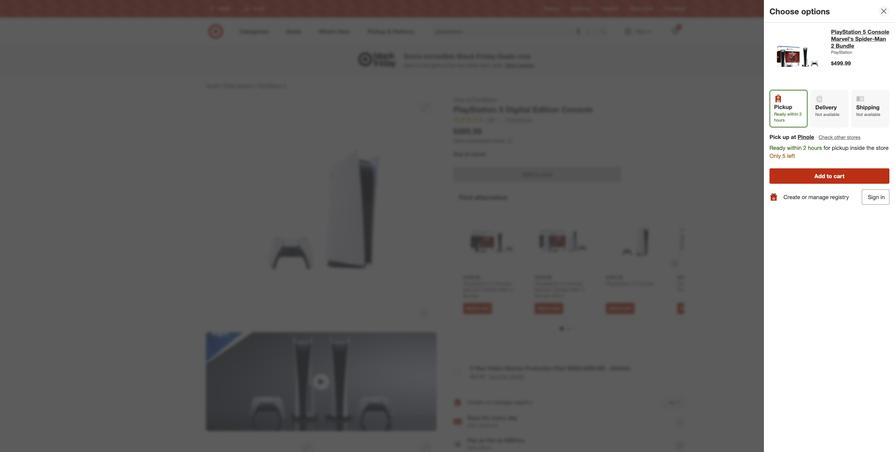 Task type: locate. For each thing, give the bounding box(es) containing it.
playstation 5 console marvel&#39;s spider-man 2 bundle image
[[770, 28, 826, 84]]

ready up only at the right top
[[770, 145, 786, 152]]

2
[[832, 42, 835, 49], [800, 112, 802, 117], [804, 145, 807, 152], [511, 287, 513, 293], [582, 287, 585, 293], [470, 365, 474, 372]]

marvel's inside $499.99 playstation 5 console marvel's spider-man 2 bundle (slim)
[[535, 287, 553, 293]]

save left on
[[404, 62, 415, 68]]

0 horizontal spatial create
[[468, 399, 484, 406]]

$399.99)
[[584, 365, 605, 372]]

0 vertical spatial within
[[788, 112, 799, 117]]

9 questions link
[[503, 116, 533, 124]]

save
[[404, 62, 415, 68], [468, 415, 480, 422]]

available down shipping
[[865, 112, 881, 117]]

$499.99 playstation 5 console marvel's spider-man 2 bundle (slim)
[[535, 275, 585, 299]]

sign in
[[869, 194, 886, 201], [669, 400, 681, 405]]

spider-
[[856, 35, 875, 42], [483, 287, 500, 293], [555, 287, 571, 293]]

0 vertical spatial sign in button
[[863, 190, 890, 205]]

to for $499.99 playstation 5 console marvel's spider-man 2 bundle (slim)
[[547, 306, 551, 311]]

0 vertical spatial sign in
[[869, 194, 886, 201]]

2 inside $499.99 playstation 5 console marvel's spider-man 2 bundle (slim)
[[582, 287, 585, 293]]

None checkbox
[[454, 370, 461, 377]]

1 within from the top
[[788, 112, 799, 117]]

/ right target link
[[221, 83, 222, 89]]

not down shipping
[[857, 112, 864, 117]]

not inside delivery not available
[[816, 112, 823, 117]]

playstation 5 digital edition console, 2 of 8, play video image
[[206, 333, 437, 432]]

5 inside the ready within 2 hours for pickup inside the store only 5 left
[[783, 153, 786, 160]]

week.
[[492, 62, 505, 68]]

0 vertical spatial in
[[881, 194, 886, 201]]

1 horizontal spatial redcard
[[602, 6, 619, 11]]

1 horizontal spatial registry
[[831, 194, 850, 201]]

add to cart inside the choose options 'dialog'
[[815, 173, 845, 180]]

5
[[863, 28, 867, 35], [284, 83, 286, 89], [499, 105, 504, 114], [783, 153, 786, 160], [489, 281, 492, 287], [561, 281, 564, 287], [632, 281, 635, 287], [704, 281, 706, 287]]

$499.99 inside $499.99 playstation 5 console
[[606, 275, 624, 281]]

other
[[835, 134, 846, 140]]

ready inside the ready within 2 hours for pickup inside the store only 5 left
[[770, 145, 786, 152]]

0 horizontal spatial games
[[238, 83, 253, 89]]

0 horizontal spatial marvel's
[[463, 287, 482, 293]]

video up see
[[488, 365, 503, 372]]

1 vertical spatial redcard
[[479, 423, 498, 429]]

1 vertical spatial sign in
[[669, 400, 681, 405]]

when
[[454, 138, 466, 144]]

marvel's
[[832, 35, 854, 42], [463, 287, 482, 293], [535, 287, 553, 293]]

1 vertical spatial create or manage registry
[[468, 399, 533, 406]]

available down "delivery"
[[824, 112, 840, 117]]

search
[[597, 29, 614, 36]]

1 horizontal spatial hours
[[809, 145, 823, 152]]

1 horizontal spatial /
[[255, 83, 256, 89]]

1 vertical spatial find
[[459, 194, 473, 202]]

purchased
[[468, 138, 491, 144]]

spider- inside $499.99 playstation 5 console marvel's spider-man 2 bundle
[[483, 287, 500, 293]]

find for find stores
[[665, 6, 673, 11]]

with up pay
[[468, 423, 477, 429]]

day
[[508, 415, 518, 422]]

new
[[456, 62, 466, 68]]

add to cart button
[[454, 167, 622, 182], [770, 169, 890, 184], [463, 303, 492, 315], [535, 303, 564, 315], [606, 303, 635, 315]]

console inside $499.99 playstation 5 console marvel's spider-man 2 bundle
[[494, 281, 512, 287]]

1 horizontal spatial manage
[[809, 194, 829, 201]]

add to cart for $499.99 playstation 5 console marvel's spider-man 2 bundle (slim)
[[538, 306, 560, 311]]

search button
[[597, 24, 614, 41]]

as up affirm on the bottom of page
[[479, 437, 485, 444]]

2 within from the top
[[788, 145, 802, 152]]

available inside delivery not available
[[824, 112, 840, 117]]

1 vertical spatial video
[[488, 365, 503, 372]]

1 horizontal spatial video
[[488, 365, 503, 372]]

2 horizontal spatial man
[[875, 35, 887, 42]]

0 vertical spatial save
[[404, 62, 415, 68]]

not for shipping
[[857, 112, 864, 117]]

1 horizontal spatial sign in button
[[863, 190, 890, 205]]

0 horizontal spatial redcard
[[479, 423, 498, 429]]

create inside the choose options 'dialog'
[[784, 194, 801, 201]]

1 as from the left
[[479, 437, 485, 444]]

0 horizontal spatial as
[[479, 437, 485, 444]]

1 vertical spatial with
[[468, 446, 477, 451]]

available for shipping
[[865, 112, 881, 117]]

1 vertical spatial manage
[[493, 399, 513, 406]]

create or manage registry inside the choose options 'dialog'
[[784, 194, 850, 201]]

pickup
[[832, 145, 849, 152]]

target for target / video games / playstation 5
[[206, 83, 219, 89]]

0 horizontal spatial spider-
[[483, 287, 500, 293]]

man
[[875, 35, 887, 42], [500, 287, 509, 293], [571, 287, 581, 293]]

1 vertical spatial save
[[468, 415, 480, 422]]

1 horizontal spatial create or manage registry
[[784, 194, 850, 201]]

redcard
[[602, 6, 619, 11], [479, 423, 498, 429]]

target
[[630, 6, 641, 11], [206, 83, 219, 89]]

0 vertical spatial registry
[[831, 194, 850, 201]]

to for $499.99 playstation 5 console marvel's spider-man 2 bundle
[[476, 306, 480, 311]]

stock
[[472, 151, 486, 158]]

with down pay
[[468, 446, 477, 451]]

to
[[535, 171, 540, 178], [827, 173, 833, 180], [476, 306, 480, 311], [547, 306, 551, 311], [618, 306, 623, 311]]

0 vertical spatial games
[[238, 83, 253, 89]]

registry inside the choose options 'dialog'
[[831, 194, 850, 201]]

(slim)
[[552, 293, 564, 299]]

2 horizontal spatial marvel's
[[832, 35, 854, 42]]

ready
[[775, 112, 787, 117], [770, 145, 786, 152]]

console inside "$559.99 playstation 5 console final fantasy xvi bundle"
[[708, 281, 726, 287]]

5 inside "$559.99 playstation 5 console final fantasy xvi bundle"
[[704, 281, 706, 287]]

playstation 5 console marvel's spider-man 2 bundle playstation
[[832, 28, 890, 55]]

0 vertical spatial or
[[802, 194, 808, 201]]

registry link
[[544, 6, 560, 12]]

add for $499.99 playstation 5 console marvel's spider-man 2 bundle
[[467, 306, 475, 311]]

0 vertical spatial hours
[[775, 118, 785, 123]]

within up left
[[788, 145, 802, 152]]

0 horizontal spatial or
[[486, 399, 491, 406]]

1 horizontal spatial create
[[784, 194, 801, 201]]

1 horizontal spatial sign
[[869, 194, 880, 201]]

redcard down the 5%
[[479, 423, 498, 429]]

manage
[[809, 194, 829, 201], [493, 399, 513, 406]]

2 available from the left
[[865, 112, 881, 117]]

0 horizontal spatial not
[[816, 112, 823, 117]]

target circle link
[[630, 6, 653, 12]]

1 horizontal spatial sign in
[[869, 194, 886, 201]]

1 horizontal spatial available
[[865, 112, 881, 117]]

1 horizontal spatial target
[[630, 6, 641, 11]]

add for $499.99 playstation 5 console
[[609, 306, 617, 311]]

alternative
[[475, 194, 508, 202]]

up
[[783, 134, 790, 141]]

add to cart button for $499.99 playstation 5 console marvel's spider-man 2 bundle (slim)
[[535, 303, 564, 315]]

friday
[[477, 52, 496, 60]]

man inside "playstation 5 console marvel's spider-man 2 bundle playstation"
[[875, 35, 887, 42]]

1 vertical spatial target
[[206, 83, 219, 89]]

not
[[816, 112, 823, 117], [857, 112, 864, 117]]

marvel's for $499.99 playstation 5 console marvel's spider-man 2 bundle
[[463, 287, 482, 293]]

console inside $499.99 playstation 5 console marvel's spider-man 2 bundle (slim)
[[565, 281, 583, 287]]

man inside $499.99 playstation 5 console marvel's spider-man 2 bundle (slim)
[[571, 287, 581, 293]]

2 with from the top
[[468, 446, 477, 451]]

$499.99 inside $499.99 playstation 5 console marvel's spider-man 2 bundle (slim)
[[535, 275, 552, 281]]

1 vertical spatial registry
[[514, 399, 533, 406]]

not for delivery
[[816, 112, 823, 117]]

sign
[[869, 194, 880, 201], [669, 400, 677, 405]]

marvel's inside $499.99 playstation 5 console marvel's spider-man 2 bundle
[[463, 287, 482, 293]]

$499.99 for $499.99 playstation 5 console marvel's spider-man 2 bundle (slim)
[[535, 275, 552, 281]]

as right low
[[497, 437, 504, 444]]

registry
[[831, 194, 850, 201], [514, 399, 533, 406]]

playstation 5 console marvel's spider-man 2 bundle link
[[832, 28, 890, 49]]

see plan details button
[[490, 374, 525, 381]]

games for /
[[238, 83, 253, 89]]

add to cart
[[523, 171, 553, 178], [815, 173, 845, 180], [467, 306, 489, 311], [538, 306, 560, 311], [609, 306, 632, 311]]

games
[[238, 83, 253, 89], [505, 365, 524, 372]]

gifts
[[432, 62, 441, 68]]

0 vertical spatial video
[[224, 83, 236, 89]]

spider- inside $499.99 playstation 5 console marvel's spider-man 2 bundle (slim)
[[555, 287, 571, 293]]

1 vertical spatial or
[[486, 399, 491, 406]]

target link
[[206, 83, 219, 89]]

129 link
[[454, 116, 502, 125]]

0 vertical spatial find
[[665, 6, 673, 11]]

1 horizontal spatial save
[[468, 415, 480, 422]]

1 vertical spatial ready
[[770, 145, 786, 152]]

0 vertical spatial sign
[[869, 194, 880, 201]]

delivery not available
[[816, 104, 840, 117]]

1 horizontal spatial marvel's
[[535, 287, 553, 293]]

create or manage registry
[[784, 194, 850, 201], [468, 399, 533, 406]]

0 vertical spatial ready
[[775, 112, 787, 117]]

1 not from the left
[[816, 112, 823, 117]]

find
[[665, 6, 673, 11], [459, 194, 473, 202]]

0 horizontal spatial video
[[224, 83, 236, 89]]

2 horizontal spatial spider-
[[856, 35, 875, 42]]

with inside save 5% every day with redcard
[[468, 423, 477, 429]]

1 horizontal spatial find
[[665, 6, 673, 11]]

playstation 5 console marvel's spider-man 2 bundle (slim) image
[[535, 213, 592, 270]]

sign in button inside the choose options 'dialog'
[[863, 190, 890, 205]]

plan
[[555, 365, 566, 372]]

0 horizontal spatial find
[[459, 194, 473, 202]]

target inside 'link'
[[630, 6, 641, 11]]

1 horizontal spatial or
[[802, 194, 808, 201]]

0 horizontal spatial man
[[500, 287, 509, 293]]

console
[[868, 28, 890, 35], [562, 105, 593, 114], [494, 281, 512, 287], [565, 281, 583, 287], [636, 281, 654, 287], [708, 281, 726, 287]]

hours down pickup
[[775, 118, 785, 123]]

playstation 5 digital edition console, 3 of 8 image
[[206, 437, 319, 453]]

0 vertical spatial manage
[[809, 194, 829, 201]]

video right target link
[[224, 83, 236, 89]]

1 vertical spatial games
[[505, 365, 524, 372]]

man inside $499.99 playstation 5 console marvel's spider-man 2 bundle
[[500, 287, 509, 293]]

target left 'circle'
[[630, 6, 641, 11]]

playstation 5 link
[[258, 83, 286, 89]]

every
[[492, 415, 507, 422]]

1 available from the left
[[824, 112, 840, 117]]

playstation inside "$559.99 playstation 5 console final fantasy xvi bundle"
[[678, 281, 702, 287]]

0 vertical spatial with
[[468, 423, 477, 429]]

console inside "playstation 5 console marvel's spider-man 2 bundle playstation"
[[868, 28, 890, 35]]

video for /
[[224, 83, 236, 89]]

redcard right ad
[[602, 6, 619, 11]]

games up details
[[505, 365, 524, 372]]

$499.99 inside the choose options 'dialog'
[[832, 60, 852, 67]]

ready within 2 hours for pickup inside the store only 5 left
[[770, 145, 889, 160]]

0 vertical spatial redcard
[[602, 6, 619, 11]]

man for $499.99 playstation 5 console marvel's spider-man 2 bundle (slim)
[[571, 287, 581, 293]]

5 inside $499.99 playstation 5 console marvel's spider-man 2 bundle
[[489, 281, 492, 287]]

not inside the shipping not available
[[857, 112, 864, 117]]

1 vertical spatial within
[[788, 145, 802, 152]]

playstation
[[832, 28, 862, 35], [832, 50, 853, 55], [258, 83, 282, 89], [473, 97, 497, 103], [454, 105, 497, 114], [463, 281, 488, 287], [535, 281, 559, 287], [606, 281, 631, 287], [678, 281, 702, 287]]

sign in button
[[863, 190, 890, 205], [664, 397, 685, 409]]

0 vertical spatial target
[[630, 6, 641, 11]]

available inside the shipping not available
[[865, 112, 881, 117]]

create for leftmost 'sign in' button
[[468, 399, 484, 406]]

on
[[416, 62, 422, 68]]

&
[[442, 62, 446, 68]]

video games link
[[224, 83, 253, 89]]

marvel's for $499.99 playstation 5 console marvel's spider-man 2 bundle (slim)
[[535, 287, 553, 293]]

5 inside shop all playstation playstation 5 digital edition console
[[499, 105, 504, 114]]

create
[[784, 194, 801, 201], [468, 399, 484, 406]]

hours left "for"
[[809, 145, 823, 152]]

2 not from the left
[[857, 112, 864, 117]]

save inside score incredible black friday deals now save on top gifts & find new deals each week. start saving
[[404, 62, 415, 68]]

1 horizontal spatial not
[[857, 112, 864, 117]]

1 with from the top
[[468, 423, 477, 429]]

1 vertical spatial sign in button
[[664, 397, 685, 409]]

0 horizontal spatial /
[[221, 83, 222, 89]]

at
[[792, 134, 797, 141]]

0 horizontal spatial hours
[[775, 118, 785, 123]]

-
[[607, 365, 609, 372]]

cart
[[542, 171, 553, 178], [834, 173, 845, 180], [481, 306, 489, 311], [552, 306, 560, 311], [624, 306, 632, 311]]

stores
[[674, 6, 686, 11]]

0 horizontal spatial available
[[824, 112, 840, 117]]

1 horizontal spatial man
[[571, 287, 581, 293]]

find left alternative
[[459, 194, 473, 202]]

0 horizontal spatial manage
[[493, 399, 513, 406]]

or inside the choose options 'dialog'
[[802, 194, 808, 201]]

games left playstation 5 link
[[238, 83, 253, 89]]

2 inside 2 year video games protection plan ($350-$399.99) - allstate $52.00 · see plan details
[[470, 365, 474, 372]]

/ left playstation 5 link
[[255, 83, 256, 89]]

0 horizontal spatial target
[[206, 83, 219, 89]]

$499.99
[[832, 60, 852, 67], [463, 275, 481, 281], [535, 275, 552, 281], [606, 275, 624, 281]]

ready down pickup
[[775, 112, 787, 117]]

0 horizontal spatial save
[[404, 62, 415, 68]]

or
[[802, 194, 808, 201], [486, 399, 491, 406]]

not down "delivery"
[[816, 112, 823, 117]]

console inside $499.99 playstation 5 console
[[636, 281, 654, 287]]

2 inside "pickup ready within 2 hours"
[[800, 112, 802, 117]]

target left the video games link
[[206, 83, 219, 89]]

delivery
[[816, 104, 838, 111]]

1 horizontal spatial spider-
[[555, 287, 571, 293]]

games inside 2 year video games protection plan ($350-$399.99) - allstate $52.00 · see plan details
[[505, 365, 524, 372]]

1 horizontal spatial in
[[881, 194, 886, 201]]

cart inside the choose options 'dialog'
[[834, 173, 845, 180]]

1 vertical spatial hours
[[809, 145, 823, 152]]

0 horizontal spatial create or manage registry
[[468, 399, 533, 406]]

find left stores
[[665, 6, 673, 11]]

playstation 5 digital edition console, 1 of 8 image
[[206, 96, 437, 327]]

1 vertical spatial in
[[678, 400, 681, 405]]

to inside the choose options 'dialog'
[[827, 173, 833, 180]]

add to cart button for $499.99 playstation 5 console
[[606, 303, 635, 315]]

1 vertical spatial create
[[468, 399, 484, 406]]

0 vertical spatial create or manage registry
[[784, 194, 850, 201]]

hours inside the ready within 2 hours for pickup inside the store only 5 left
[[809, 145, 823, 152]]

5 inside $499.99 playstation 5 console
[[632, 281, 635, 287]]

sign in inside the choose options 'dialog'
[[869, 194, 886, 201]]

1 horizontal spatial as
[[497, 437, 504, 444]]

of
[[465, 151, 470, 158]]

0 horizontal spatial sign
[[669, 400, 677, 405]]

9 questions
[[506, 117, 533, 123]]

year
[[475, 365, 487, 372]]

find alternative
[[459, 194, 508, 202]]

0 vertical spatial create
[[784, 194, 801, 201]]

ad
[[586, 6, 591, 11]]

or for leftmost 'sign in' button
[[486, 399, 491, 406]]

1 horizontal spatial games
[[505, 365, 524, 372]]

within down pickup
[[788, 112, 799, 117]]

$499.99 inside $499.99 playstation 5 console marvel's spider-man 2 bundle
[[463, 275, 481, 281]]

redcard link
[[602, 6, 619, 12]]

video inside 2 year video games protection plan ($350-$399.99) - allstate $52.00 · see plan details
[[488, 365, 503, 372]]

save left the 5%
[[468, 415, 480, 422]]



Task type: describe. For each thing, give the bounding box(es) containing it.
shop all playstation playstation 5 digital edition console
[[454, 97, 593, 114]]

left
[[788, 153, 796, 160]]

9
[[506, 117, 509, 123]]

low
[[487, 437, 496, 444]]

find stores
[[665, 6, 686, 11]]

cart for $499.99 playstation 5 console marvel's spider-man 2 bundle
[[481, 306, 489, 311]]

online
[[492, 138, 506, 144]]

cart for $499.99 playstation 5 console marvel's spider-man 2 bundle (slim)
[[552, 306, 560, 311]]

playstation inside $499.99 playstation 5 console marvel's spider-man 2 bundle
[[463, 281, 488, 287]]

man for $499.99 playstation 5 console marvel's spider-man 2 bundle
[[500, 287, 509, 293]]

spider- inside "playstation 5 console marvel's spider-man 2 bundle playstation"
[[856, 35, 875, 42]]

target / video games / playstation 5
[[206, 83, 286, 89]]

1 vertical spatial sign
[[669, 400, 677, 405]]

incredible
[[424, 52, 455, 60]]

5 inside $499.99 playstation 5 console marvel's spider-man 2 bundle (slim)
[[561, 281, 564, 287]]

score
[[404, 52, 423, 60]]

digital
[[506, 105, 531, 114]]

console for $499.99 playstation 5 console marvel's spider-man 2 bundle
[[494, 281, 512, 287]]

to for $499.99 playstation 5 console
[[618, 306, 623, 311]]

out
[[454, 151, 463, 158]]

add to cart button for $499.99 playstation 5 console marvel's spider-man 2 bundle
[[463, 303, 492, 315]]

inside
[[851, 145, 866, 152]]

playstation 5 digital edition console, 4 of 8 image
[[324, 437, 437, 453]]

2 as from the left
[[497, 437, 504, 444]]

·
[[486, 373, 488, 380]]

bundle inside $499.99 playstation 5 console marvel's spider-man 2 bundle
[[463, 293, 479, 299]]

find
[[447, 62, 455, 68]]

0 horizontal spatial sign in
[[669, 400, 681, 405]]

find for find alternative
[[459, 194, 473, 202]]

weekly ad
[[571, 6, 591, 11]]

protection
[[525, 365, 553, 372]]

circle
[[643, 6, 653, 11]]

each
[[480, 62, 491, 68]]

see
[[490, 374, 498, 380]]

with inside pay as low as $38/mo. with affirm
[[468, 446, 477, 451]]

pay as low as $38/mo. with affirm
[[468, 437, 526, 451]]

($350-
[[568, 365, 584, 372]]

$499.99 playstation 5 console marvel's spider-man 2 bundle
[[463, 275, 513, 299]]

store
[[877, 145, 889, 152]]

choose
[[770, 6, 800, 16]]

What can we help you find? suggestions appear below search field
[[432, 24, 602, 39]]

black
[[457, 52, 475, 60]]

find stores link
[[665, 6, 686, 12]]

saving
[[519, 62, 534, 68]]

save inside save 5% every day with redcard
[[468, 415, 480, 422]]

within inside "pickup ready within 2 hours"
[[788, 112, 799, 117]]

check
[[819, 134, 833, 140]]

$499.99 for $499.99 playstation 5 console marvel's spider-man 2 bundle
[[463, 275, 481, 281]]

add inside the choose options 'dialog'
[[815, 173, 826, 180]]

sign inside the choose options 'dialog'
[[869, 194, 880, 201]]

ready inside "pickup ready within 2 hours"
[[775, 112, 787, 117]]

pay
[[468, 437, 477, 444]]

when purchased online
[[454, 138, 506, 144]]

7 link
[[668, 24, 683, 39]]

bundle inside $499.99 playstation 5 console marvel's spider-man 2 bundle (slim)
[[535, 293, 550, 299]]

$52.00
[[470, 374, 485, 380]]

bundle inside "playstation 5 console marvel's spider-man 2 bundle playstation"
[[836, 42, 855, 49]]

playstation 5 console image
[[606, 213, 664, 270]]

2 / from the left
[[255, 83, 256, 89]]

shop
[[454, 97, 465, 103]]

console for $499.99 playstation 5 console
[[636, 281, 654, 287]]

video for year
[[488, 365, 503, 372]]

now
[[518, 52, 531, 60]]

stores
[[848, 134, 861, 140]]

registry
[[544, 6, 560, 11]]

create for 'sign in' button within the the choose options 'dialog'
[[784, 194, 801, 201]]

$499.99 playstation 5 console
[[606, 275, 654, 287]]

marvel's inside "playstation 5 console marvel's spider-man 2 bundle playstation"
[[832, 35, 854, 42]]

$559.99
[[678, 275, 695, 281]]

$38/mo.
[[505, 437, 526, 444]]

playstation inside $499.99 playstation 5 console marvel's spider-man 2 bundle (slim)
[[535, 281, 559, 287]]

games for protection
[[505, 365, 524, 372]]

5%
[[482, 415, 491, 422]]

plan
[[500, 374, 509, 380]]

pick up at pinole
[[770, 134, 815, 141]]

spider- for $499.99 playstation 5 console marvel's spider-man 2 bundle (slim)
[[555, 287, 571, 293]]

details
[[510, 374, 525, 380]]

image gallery element
[[206, 96, 437, 453]]

or for 'sign in' button within the the choose options 'dialog'
[[802, 194, 808, 201]]

add to cart for $499.99 playstation 5 console
[[609, 306, 632, 311]]

0 horizontal spatial in
[[678, 400, 681, 405]]

weekly
[[571, 6, 584, 11]]

for
[[824, 145, 831, 152]]

in inside the choose options 'dialog'
[[881, 194, 886, 201]]

choose options dialog
[[765, 0, 896, 453]]

fantasy
[[689, 287, 706, 293]]

5 inside "playstation 5 console marvel's spider-man 2 bundle playstation"
[[863, 28, 867, 35]]

0 horizontal spatial registry
[[514, 399, 533, 406]]

pinole
[[798, 134, 815, 141]]

pick
[[770, 134, 782, 141]]

129
[[487, 117, 495, 123]]

save 5% every day with redcard
[[468, 415, 518, 429]]

choose options
[[770, 6, 831, 16]]

playstation 5 console marvel's spider-man 2 bundle image
[[463, 213, 521, 270]]

xvi
[[707, 287, 715, 293]]

$499.99 for $499.99 playstation 5 console
[[606, 275, 624, 281]]

start
[[506, 62, 518, 68]]

add for $499.99 playstation 5 console marvel's spider-man 2 bundle (slim)
[[538, 306, 546, 311]]

$559.99 playstation 5 console final fantasy xvi bundle
[[678, 275, 732, 293]]

shipping
[[857, 104, 880, 111]]

hours inside "pickup ready within 2 hours"
[[775, 118, 785, 123]]

affirm
[[479, 446, 492, 451]]

add to cart for $499.99 playstation 5 console marvel's spider-man 2 bundle
[[467, 306, 489, 311]]

within inside the ready within 2 hours for pickup inside the store only 5 left
[[788, 145, 802, 152]]

only
[[770, 153, 782, 160]]

manage inside the choose options 'dialog'
[[809, 194, 829, 201]]

the
[[867, 145, 875, 152]]

2 inside the ready within 2 hours for pickup inside the store only 5 left
[[804, 145, 807, 152]]

weekly ad link
[[571, 6, 591, 12]]

console for $499.99 playstation 5 console marvel's spider-man 2 bundle (slim)
[[565, 281, 583, 287]]

$499.99 for $499.99
[[832, 60, 852, 67]]

score incredible black friday deals now save on top gifts & find new deals each week. start saving
[[404, 52, 534, 68]]

pickup ready within 2 hours
[[775, 104, 802, 123]]

available for delivery
[[824, 112, 840, 117]]

redcard inside save 5% every day with redcard
[[479, 423, 498, 429]]

spider- for $499.99 playstation 5 console marvel's spider-man 2 bundle
[[483, 287, 500, 293]]

1 / from the left
[[221, 83, 222, 89]]

playstation 5 console final fantasy xvi bundle image
[[678, 213, 735, 270]]

all
[[467, 97, 471, 103]]

console for $559.99 playstation 5 console final fantasy xvi bundle
[[708, 281, 726, 287]]

0 horizontal spatial sign in button
[[664, 397, 685, 409]]

allstate
[[611, 365, 631, 372]]

2 inside "playstation 5 console marvel's spider-man 2 bundle playstation"
[[832, 42, 835, 49]]

$399.99
[[454, 126, 482, 136]]

bundle inside "$559.99 playstation 5 console final fantasy xvi bundle"
[[716, 287, 732, 293]]

target circle
[[630, 6, 653, 11]]

top
[[423, 62, 430, 68]]

console inside shop all playstation playstation 5 digital edition console
[[562, 105, 593, 114]]

playstation inside $499.99 playstation 5 console
[[606, 281, 631, 287]]

questions
[[510, 117, 533, 123]]

pickup
[[775, 104, 793, 111]]

2 inside $499.99 playstation 5 console marvel's spider-man 2 bundle
[[511, 287, 513, 293]]

check other stores
[[819, 134, 861, 140]]

pinole button
[[798, 133, 815, 141]]

cart for $499.99 playstation 5 console
[[624, 306, 632, 311]]

target for target circle
[[630, 6, 641, 11]]



Task type: vqa. For each thing, say whether or not it's contained in the screenshot.


